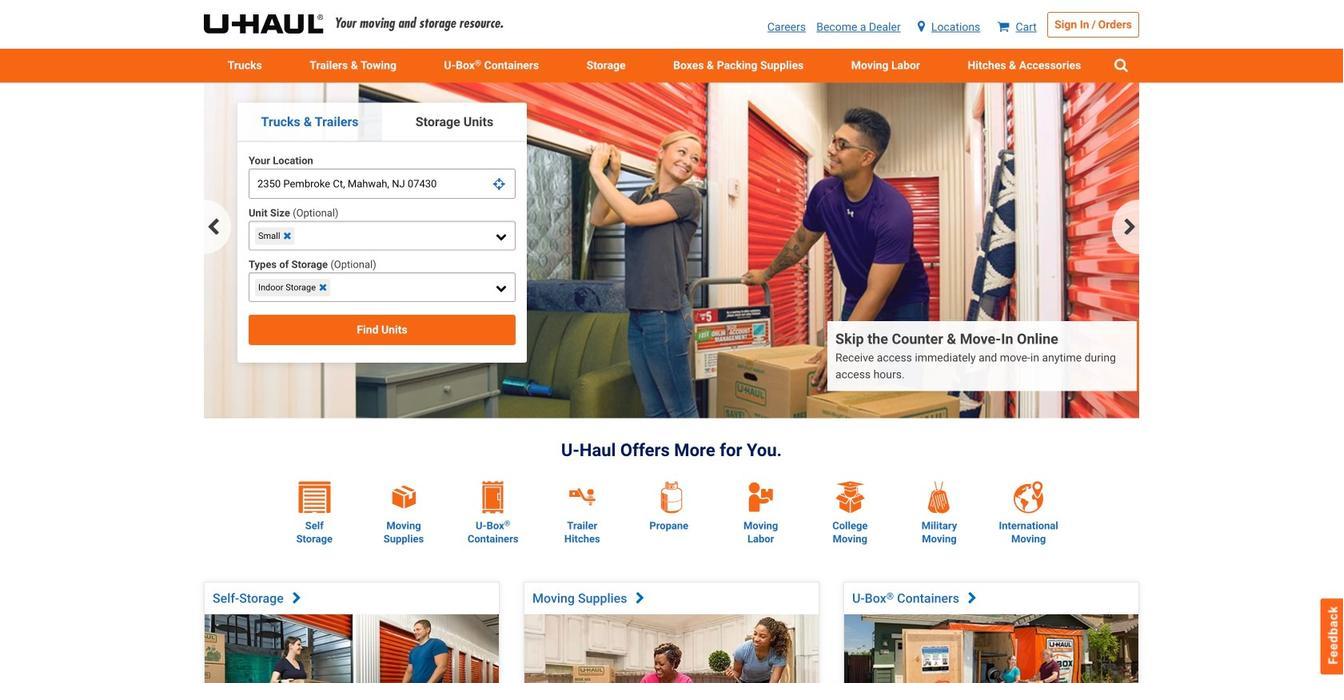 Task type: vqa. For each thing, say whether or not it's contained in the screenshot.
the bottom check circle icon
no



Task type: locate. For each thing, give the bounding box(es) containing it.
navigation
[[204, 200, 1140, 254]]

5 menu item from the left
[[828, 49, 944, 83]]

2 u-haul propane tank icon image from the left
[[661, 482, 683, 514]]

tab list
[[238, 103, 527, 142]]

u-haul college moving icon image
[[835, 482, 867, 514]]

u-haul self-storage icon image
[[299, 482, 331, 514], [299, 482, 331, 514]]

form
[[249, 153, 516, 346]]

military tags icon image
[[924, 482, 956, 514]]

menu
[[204, 49, 1140, 83]]

u-haul propane tank icon image
[[656, 482, 688, 514], [661, 482, 683, 514]]

banner
[[0, 0, 1344, 83], [204, 83, 1140, 426]]

2 menu item from the left
[[286, 49, 421, 83]]

u-haul moving labor icon image
[[745, 481, 777, 514], [747, 481, 774, 514]]

2 u-haul u-box container icon image from the left
[[483, 482, 504, 514]]

Zip or City, State or Landmark text field
[[249, 169, 516, 199]]

u-haul moving supplies box icon image
[[385, 482, 423, 514], [391, 485, 418, 511]]

u-haul u-box container icon image
[[477, 482, 509, 514], [483, 482, 504, 514]]

u-haul trailer hitch icon image
[[563, 482, 602, 514], [587, 490, 594, 496]]

menu item
[[204, 49, 286, 83], [286, 49, 421, 83], [563, 49, 650, 83], [650, 49, 828, 83], [828, 49, 944, 83], [944, 49, 1106, 83]]

international moves icon image
[[1013, 482, 1045, 514]]



Task type: describe. For each thing, give the bounding box(es) containing it.
1 u-haul propane tank icon image from the left
[[656, 482, 688, 514]]

couple loading a storage unit at a u-haul facility image
[[205, 615, 499, 684]]

4 menu item from the left
[[650, 49, 828, 83]]

family loading u-haul boxes in their kitchen image
[[525, 615, 819, 684]]

3 menu item from the left
[[563, 49, 650, 83]]

1 u-haul u-box container icon image from the left
[[477, 482, 509, 514]]

1 menu item from the left
[[204, 49, 286, 83]]

couple moving items into a u-haul storage facility image
[[204, 83, 1140, 419]]

2 u-haul moving labor icon image from the left
[[747, 481, 774, 514]]

family loading a u-box container in their driveway image
[[845, 615, 1139, 684]]

6 menu item from the left
[[944, 49, 1106, 83]]

1 u-haul moving labor icon image from the left
[[745, 481, 777, 514]]

use my current location image
[[494, 179, 506, 191]]



